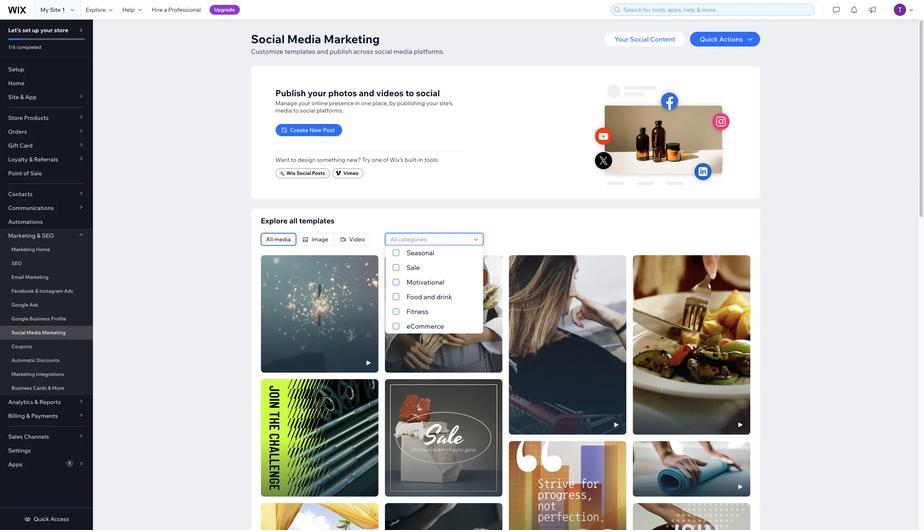 Task type: describe. For each thing, give the bounding box(es) containing it.
let's
[[8, 27, 21, 34]]

new?
[[347, 156, 361, 163]]

set
[[22, 27, 31, 34]]

gift card
[[8, 142, 33, 149]]

apps
[[8, 461, 22, 468]]

0 vertical spatial to
[[406, 88, 414, 98]]

media for social media marketing
[[27, 330, 41, 336]]

post
[[323, 126, 335, 134]]

my
[[40, 6, 49, 13]]

sales channels button
[[0, 430, 93, 444]]

sales
[[8, 433, 23, 441]]

media inside social media marketing customize templates and publish across social media platforms.
[[394, 47, 413, 55]]

and inside checkbox
[[424, 293, 435, 301]]

discounts
[[37, 357, 60, 364]]

your left online
[[298, 99, 310, 107]]

store
[[8, 114, 23, 122]]

social media marketing link
[[0, 326, 93, 340]]

video button
[[334, 233, 370, 246]]

customize
[[251, 47, 283, 55]]

publish
[[330, 47, 352, 55]]

orders
[[8, 128, 27, 135]]

your left site's
[[426, 99, 438, 107]]

google ads link
[[0, 298, 93, 312]]

in inside publish your photos and videos to social manage your online presence in one place, by publishing your site's media to social platforms.
[[355, 99, 360, 107]]

1 horizontal spatial of
[[383, 156, 389, 163]]

upgrade
[[214, 7, 235, 13]]

eCommerce checkbox
[[385, 319, 483, 334]]

1/6
[[8, 44, 16, 50]]

email marketing
[[11, 274, 49, 280]]

store
[[54, 27, 68, 34]]

quick for quick access
[[34, 516, 49, 523]]

& for reports
[[34, 399, 38, 406]]

professional
[[168, 6, 201, 13]]

my site 1
[[40, 6, 65, 13]]

integrations
[[36, 371, 64, 377]]

google business profile link
[[0, 312, 93, 326]]

presence
[[329, 99, 354, 107]]

0 vertical spatial 1
[[62, 6, 65, 13]]

& for instagram
[[35, 288, 38, 294]]

home link
[[0, 76, 93, 90]]

fitness
[[407, 308, 428, 316]]

1 inside sidebar element
[[69, 461, 71, 466]]

social media marketing customize templates and publish across social media platforms.
[[251, 32, 445, 55]]

automations link
[[0, 215, 93, 229]]

instagram
[[40, 288, 63, 294]]

facebook & instagram ads link
[[0, 284, 93, 298]]

point of sale
[[8, 170, 42, 177]]

sale inside checkbox
[[407, 264, 420, 272]]

store products button
[[0, 111, 93, 125]]

quick actions
[[700, 35, 743, 43]]

something
[[317, 156, 346, 163]]

& for app
[[20, 93, 24, 101]]

sidebar element
[[0, 20, 93, 530]]

sale inside sidebar element
[[30, 170, 42, 177]]

google for google ads
[[11, 302, 28, 308]]

more
[[52, 385, 64, 391]]

Sale checkbox
[[385, 260, 483, 275]]

analytics & reports button
[[0, 395, 93, 409]]

orders button
[[0, 125, 93, 139]]

your up online
[[308, 88, 326, 98]]

tools:
[[425, 156, 439, 163]]

billing & payments
[[8, 412, 58, 420]]

hire a professional link
[[147, 0, 206, 20]]

actions
[[720, 35, 743, 43]]

completed
[[17, 44, 41, 50]]

gift
[[8, 142, 18, 149]]

2 vertical spatial to
[[291, 156, 296, 163]]

all
[[289, 216, 298, 226]]

social right your
[[630, 35, 649, 43]]

all media button
[[261, 233, 296, 246]]

products
[[24, 114, 49, 122]]

upgrade button
[[210, 5, 240, 15]]

hire a professional
[[152, 6, 201, 13]]

& for referrals
[[29, 156, 33, 163]]

app
[[25, 93, 37, 101]]

channels
[[24, 433, 49, 441]]

create new post button
[[276, 124, 342, 136]]

billing
[[8, 412, 25, 420]]

marketing down marketing & seo
[[11, 246, 35, 253]]

social media marketing
[[11, 330, 66, 336]]

publishing
[[397, 99, 425, 107]]

sales channels
[[8, 433, 49, 441]]

up
[[32, 27, 39, 34]]

one inside publish your photos and videos to social manage your online presence in one place, by publishing your site's media to social platforms.
[[361, 99, 371, 107]]

wix social posts
[[287, 170, 325, 176]]

automatic
[[11, 357, 35, 364]]

communications
[[8, 204, 54, 212]]

marketing inside dropdown button
[[8, 232, 36, 239]]

site inside popup button
[[8, 93, 19, 101]]

settings link
[[0, 444, 93, 458]]

profile
[[51, 316, 66, 322]]

automations
[[8, 218, 43, 226]]

marketing inside "link"
[[42, 330, 66, 336]]

let's set up your store
[[8, 27, 68, 34]]

Seasonal checkbox
[[385, 246, 483, 260]]

want
[[276, 156, 290, 163]]

marketing up facebook & instagram ads at the bottom
[[25, 274, 49, 280]]

& for seo
[[37, 232, 41, 239]]

help button
[[117, 0, 147, 20]]

online
[[312, 99, 328, 107]]

food and drink
[[407, 293, 452, 301]]

facebook
[[11, 288, 34, 294]]

image
[[312, 236, 328, 243]]

email marketing link
[[0, 270, 93, 284]]

analytics
[[8, 399, 33, 406]]

& for payments
[[26, 412, 30, 420]]

place,
[[373, 99, 388, 107]]

platforms. inside publish your photos and videos to social manage your online presence in one place, by publishing your site's media to social platforms.
[[317, 107, 344, 114]]

Food and drink checkbox
[[385, 290, 483, 304]]

content
[[651, 35, 676, 43]]

business inside google business profile link
[[30, 316, 50, 322]]

marketing inside social media marketing customize templates and publish across social media platforms.
[[324, 32, 380, 46]]

business cards & more
[[11, 385, 64, 391]]

0 vertical spatial site
[[50, 6, 61, 13]]

& inside business cards & more link
[[48, 385, 51, 391]]

social inside "link"
[[11, 330, 26, 336]]

your
[[615, 35, 629, 43]]

point of sale link
[[0, 166, 93, 180]]

1 vertical spatial social
[[416, 88, 440, 98]]



Task type: vqa. For each thing, say whether or not it's contained in the screenshot.
5th Physical link
no



Task type: locate. For each thing, give the bounding box(es) containing it.
of right point
[[23, 170, 29, 177]]

1 vertical spatial site
[[8, 93, 19, 101]]

seo link
[[0, 257, 93, 270]]

sale
[[30, 170, 42, 177], [407, 264, 420, 272]]

ads
[[64, 288, 73, 294], [30, 302, 38, 308]]

ads right the instagram
[[64, 288, 73, 294]]

1 vertical spatial media
[[27, 330, 41, 336]]

& inside analytics & reports popup button
[[34, 399, 38, 406]]

ads up google business profile
[[30, 302, 38, 308]]

2 vertical spatial media
[[274, 236, 291, 243]]

0 horizontal spatial in
[[355, 99, 360, 107]]

1 vertical spatial quick
[[34, 516, 49, 523]]

0 horizontal spatial platforms.
[[317, 107, 344, 114]]

home down the marketing & seo dropdown button
[[36, 246, 50, 253]]

social up customize
[[251, 32, 285, 46]]

seo
[[42, 232, 54, 239], [11, 260, 22, 266]]

0 horizontal spatial social
[[300, 107, 315, 114]]

0 vertical spatial business
[[30, 316, 50, 322]]

Search for tools, apps, help & more... field
[[621, 4, 812, 16]]

your social content
[[615, 35, 676, 43]]

social right across
[[375, 47, 392, 55]]

help
[[122, 6, 135, 13]]

1 vertical spatial in
[[419, 156, 423, 163]]

0 horizontal spatial quick
[[34, 516, 49, 523]]

& right facebook
[[35, 288, 38, 294]]

publish your photos and videos to social manage your online presence in one place, by publishing your site's media to social platforms.
[[276, 88, 453, 114]]

contacts button
[[0, 187, 93, 201]]

site left the app
[[8, 93, 19, 101]]

social right wix at the left top of the page
[[297, 170, 311, 176]]

0 vertical spatial home
[[8, 80, 24, 87]]

& inside billing & payments dropdown button
[[26, 412, 30, 420]]

home inside 'home' link
[[8, 80, 24, 87]]

1 horizontal spatial media
[[287, 32, 321, 46]]

0 vertical spatial media
[[287, 32, 321, 46]]

0 horizontal spatial site
[[8, 93, 19, 101]]

social up "publishing" on the top left of page
[[416, 88, 440, 98]]

to up "publishing" on the top left of page
[[406, 88, 414, 98]]

google for google business profile
[[11, 316, 28, 322]]

2 vertical spatial social
[[300, 107, 315, 114]]

1
[[62, 6, 65, 13], [69, 461, 71, 466]]

and up place, at left top
[[359, 88, 374, 98]]

seo down automations link
[[42, 232, 54, 239]]

2 vertical spatial and
[[424, 293, 435, 301]]

list box
[[385, 246, 483, 334]]

& left the reports
[[34, 399, 38, 406]]

image button
[[297, 233, 334, 246]]

site
[[50, 6, 61, 13], [8, 93, 19, 101]]

loyalty
[[8, 156, 28, 163]]

&
[[20, 93, 24, 101], [29, 156, 33, 163], [37, 232, 41, 239], [35, 288, 38, 294], [48, 385, 51, 391], [34, 399, 38, 406], [26, 412, 30, 420]]

vimeo button
[[333, 168, 364, 178]]

quick inside button
[[700, 35, 718, 43]]

0 vertical spatial of
[[383, 156, 389, 163]]

& inside the site & app popup button
[[20, 93, 24, 101]]

0 horizontal spatial 1
[[62, 6, 65, 13]]

to down the publish
[[293, 107, 299, 114]]

1 vertical spatial business
[[11, 385, 32, 391]]

google down facebook
[[11, 302, 28, 308]]

food
[[407, 293, 422, 301]]

drink
[[437, 293, 452, 301]]

1 vertical spatial platforms.
[[317, 107, 344, 114]]

facebook & instagram ads
[[11, 288, 73, 294]]

loyalty & referrals button
[[0, 153, 93, 166]]

home
[[8, 80, 24, 87], [36, 246, 50, 253]]

0 vertical spatial social
[[375, 47, 392, 55]]

marketing home link
[[0, 243, 93, 257]]

google ads
[[11, 302, 38, 308]]

video
[[349, 236, 365, 243]]

1 vertical spatial templates
[[299, 216, 335, 226]]

media right across
[[394, 47, 413, 55]]

1 right my
[[62, 6, 65, 13]]

1 horizontal spatial social
[[375, 47, 392, 55]]

media
[[394, 47, 413, 55], [276, 107, 292, 114], [274, 236, 291, 243]]

0 vertical spatial sale
[[30, 170, 42, 177]]

site's
[[440, 99, 453, 107]]

1 vertical spatial home
[[36, 246, 50, 253]]

0 vertical spatial media
[[394, 47, 413, 55]]

referrals
[[34, 156, 58, 163]]

1 horizontal spatial site
[[50, 6, 61, 13]]

All categories field
[[388, 234, 471, 245]]

analytics & reports
[[8, 399, 61, 406]]

setup link
[[0, 62, 93, 76]]

0 horizontal spatial seo
[[11, 260, 22, 266]]

seo inside dropdown button
[[42, 232, 54, 239]]

business cards & more link
[[0, 381, 93, 395]]

templates right customize
[[285, 47, 315, 55]]

automatic discounts link
[[0, 354, 93, 368]]

publish
[[276, 88, 306, 98]]

1 horizontal spatial in
[[419, 156, 423, 163]]

1 horizontal spatial ads
[[64, 288, 73, 294]]

0 horizontal spatial explore
[[86, 6, 106, 13]]

1 horizontal spatial one
[[372, 156, 382, 163]]

point
[[8, 170, 22, 177]]

templates
[[285, 47, 315, 55], [299, 216, 335, 226]]

one left place, at left top
[[361, 99, 371, 107]]

your right up
[[40, 27, 53, 34]]

business
[[30, 316, 50, 322], [11, 385, 32, 391]]

one right try
[[372, 156, 382, 163]]

& inside loyalty & referrals dropdown button
[[29, 156, 33, 163]]

explore for explore
[[86, 6, 106, 13]]

cards
[[33, 385, 47, 391]]

in left tools:
[[419, 156, 423, 163]]

ecommerce
[[407, 322, 444, 330]]

quick for quick actions
[[700, 35, 718, 43]]

create
[[290, 126, 308, 134]]

1 vertical spatial explore
[[261, 216, 288, 226]]

hire
[[152, 6, 163, 13]]

1 horizontal spatial seo
[[42, 232, 54, 239]]

2 horizontal spatial social
[[416, 88, 440, 98]]

quick access button
[[24, 516, 69, 523]]

try
[[362, 156, 371, 163]]

communications button
[[0, 201, 93, 215]]

1 horizontal spatial explore
[[261, 216, 288, 226]]

templates inside social media marketing customize templates and publish across social media platforms.
[[285, 47, 315, 55]]

videos
[[376, 88, 404, 98]]

site right my
[[50, 6, 61, 13]]

0 vertical spatial ads
[[64, 288, 73, 294]]

1 vertical spatial one
[[372, 156, 382, 163]]

social up create new post button
[[300, 107, 315, 114]]

1 vertical spatial and
[[359, 88, 374, 98]]

media inside "link"
[[27, 330, 41, 336]]

0 horizontal spatial of
[[23, 170, 29, 177]]

0 horizontal spatial and
[[317, 47, 328, 55]]

media inside button
[[274, 236, 291, 243]]

& left the app
[[20, 93, 24, 101]]

business up analytics
[[11, 385, 32, 391]]

business inside business cards & more link
[[11, 385, 32, 391]]

by
[[389, 99, 396, 107]]

built-
[[405, 156, 419, 163]]

1 horizontal spatial home
[[36, 246, 50, 253]]

media inside social media marketing customize templates and publish across social media platforms.
[[287, 32, 321, 46]]

0 vertical spatial in
[[355, 99, 360, 107]]

quick actions button
[[690, 32, 760, 47]]

& inside the marketing & seo dropdown button
[[37, 232, 41, 239]]

business up social media marketing
[[30, 316, 50, 322]]

marketing down automatic
[[11, 371, 35, 377]]

and inside social media marketing customize templates and publish across social media platforms.
[[317, 47, 328, 55]]

2 horizontal spatial and
[[424, 293, 435, 301]]

media inside publish your photos and videos to social manage your online presence in one place, by publishing your site's media to social platforms.
[[276, 107, 292, 114]]

social inside social media marketing customize templates and publish across social media platforms.
[[251, 32, 285, 46]]

0 horizontal spatial media
[[27, 330, 41, 336]]

quick left access
[[34, 516, 49, 523]]

contacts
[[8, 191, 33, 198]]

quick access
[[34, 516, 69, 523]]

explore up all media button
[[261, 216, 288, 226]]

home inside marketing home link
[[36, 246, 50, 253]]

0 vertical spatial platforms.
[[414, 47, 445, 55]]

marketing down automations
[[8, 232, 36, 239]]

automatic discounts
[[11, 357, 60, 364]]

& right 'billing'
[[26, 412, 30, 420]]

card
[[20, 142, 33, 149]]

and left publish
[[317, 47, 328, 55]]

marketing down profile
[[42, 330, 66, 336]]

site & app
[[8, 93, 37, 101]]

marketing up publish
[[324, 32, 380, 46]]

1 vertical spatial seo
[[11, 260, 22, 266]]

1 vertical spatial google
[[11, 316, 28, 322]]

social inside social media marketing customize templates and publish across social media platforms.
[[375, 47, 392, 55]]

vimeo
[[344, 170, 359, 176]]

0 vertical spatial templates
[[285, 47, 315, 55]]

all media
[[266, 236, 291, 243]]

create new post
[[290, 126, 335, 134]]

home down setup
[[8, 80, 24, 87]]

2 google from the top
[[11, 316, 28, 322]]

1 horizontal spatial 1
[[69, 461, 71, 466]]

want to design something new? try one of wix's built-in tools:
[[276, 156, 439, 163]]

1 vertical spatial 1
[[69, 461, 71, 466]]

& left more
[[48, 385, 51, 391]]

new
[[310, 126, 322, 134]]

explore all templates
[[261, 216, 335, 226]]

social
[[251, 32, 285, 46], [630, 35, 649, 43], [297, 170, 311, 176], [11, 330, 26, 336]]

1 vertical spatial media
[[276, 107, 292, 114]]

Fitness checkbox
[[385, 304, 483, 319]]

& up the marketing home
[[37, 232, 41, 239]]

in right presence
[[355, 99, 360, 107]]

list box containing seasonal
[[385, 246, 483, 334]]

across
[[354, 47, 373, 55]]

1 vertical spatial sale
[[407, 264, 420, 272]]

marketing integrations link
[[0, 368, 93, 381]]

your
[[40, 27, 53, 34], [308, 88, 326, 98], [298, 99, 310, 107], [426, 99, 438, 107]]

0 vertical spatial and
[[317, 47, 328, 55]]

platforms. inside social media marketing customize templates and publish across social media platforms.
[[414, 47, 445, 55]]

1 horizontal spatial and
[[359, 88, 374, 98]]

quick left 'actions'
[[700, 35, 718, 43]]

media right the all
[[274, 236, 291, 243]]

google down the google ads
[[11, 316, 28, 322]]

& right loyalty at the left of page
[[29, 156, 33, 163]]

1 vertical spatial ads
[[30, 302, 38, 308]]

sale down the seasonal
[[407, 264, 420, 272]]

0 vertical spatial seo
[[42, 232, 54, 239]]

a
[[164, 6, 167, 13]]

to
[[406, 88, 414, 98], [293, 107, 299, 114], [291, 156, 296, 163]]

one
[[361, 99, 371, 107], [372, 156, 382, 163]]

0 vertical spatial one
[[361, 99, 371, 107]]

0 vertical spatial explore
[[86, 6, 106, 13]]

in
[[355, 99, 360, 107], [419, 156, 423, 163]]

and inside publish your photos and videos to social manage your online presence in one place, by publishing your site's media to social platforms.
[[359, 88, 374, 98]]

1 down settings link
[[69, 461, 71, 466]]

0 horizontal spatial ads
[[30, 302, 38, 308]]

1 google from the top
[[11, 302, 28, 308]]

your inside sidebar element
[[40, 27, 53, 34]]

marketing & seo button
[[0, 229, 93, 243]]

social up coupons
[[11, 330, 26, 336]]

explore left the help
[[86, 6, 106, 13]]

gift card button
[[0, 139, 93, 153]]

0 horizontal spatial sale
[[30, 170, 42, 177]]

of inside point of sale link
[[23, 170, 29, 177]]

explore for explore all templates
[[261, 216, 288, 226]]

0 horizontal spatial one
[[361, 99, 371, 107]]

settings
[[8, 447, 31, 454]]

templates up the image button
[[299, 216, 335, 226]]

media down the publish
[[276, 107, 292, 114]]

seo up email on the left of page
[[11, 260, 22, 266]]

social
[[375, 47, 392, 55], [416, 88, 440, 98], [300, 107, 315, 114]]

of left wix's
[[383, 156, 389, 163]]

1 vertical spatial of
[[23, 170, 29, 177]]

0 horizontal spatial home
[[8, 80, 24, 87]]

1 vertical spatial to
[[293, 107, 299, 114]]

1 horizontal spatial quick
[[700, 35, 718, 43]]

sale down loyalty & referrals
[[30, 170, 42, 177]]

Motivational checkbox
[[385, 275, 483, 290]]

1 horizontal spatial platforms.
[[414, 47, 445, 55]]

0 vertical spatial google
[[11, 302, 28, 308]]

quick
[[700, 35, 718, 43], [34, 516, 49, 523]]

1 horizontal spatial sale
[[407, 264, 420, 272]]

0 vertical spatial quick
[[700, 35, 718, 43]]

to right want at top left
[[291, 156, 296, 163]]

& inside facebook & instagram ads link
[[35, 288, 38, 294]]

media for social media marketing customize templates and publish across social media platforms.
[[287, 32, 321, 46]]

all
[[266, 236, 273, 243]]

quick inside sidebar element
[[34, 516, 49, 523]]

and left drink
[[424, 293, 435, 301]]



